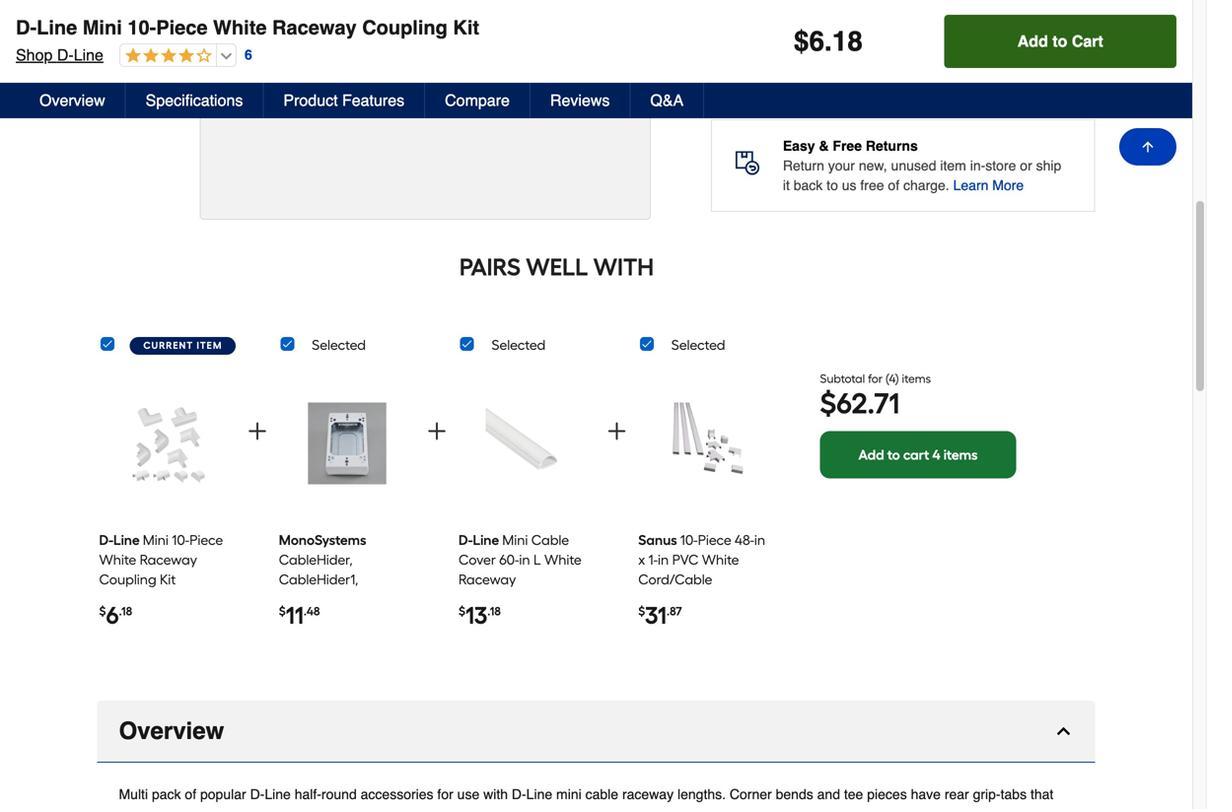 Task type: describe. For each thing, give the bounding box(es) containing it.
$ 6 . 18
[[794, 26, 863, 57]]

in inside mini cable cover 60-in l white raceway
[[519, 552, 530, 569]]

pack
[[152, 787, 181, 803]]

4.2 stars image up "specifications"
[[120, 47, 212, 66]]

cord/cable
[[638, 572, 712, 588]]

q&a
[[650, 91, 684, 109]]

free
[[860, 178, 884, 193]]

with
[[593, 253, 654, 282]]

product features button
[[264, 83, 425, 118]]

add to cart button
[[944, 15, 1176, 68]]

white inside monosystems cablehider, cablehider1, cablehider ultra white raceway electrical box
[[279, 611, 316, 628]]

compare
[[445, 91, 510, 109]]

points.
[[828, 51, 876, 70]]

add to cart 4 items link
[[820, 432, 1016, 479]]

white inside mini 10-piece white raceway coupling kit
[[99, 552, 136, 569]]

mini
[[556, 787, 582, 803]]

cart
[[1072, 32, 1103, 50]]

raceway
[[622, 787, 674, 803]]

cable
[[585, 787, 618, 803]]

0 vertical spatial overview button
[[20, 83, 126, 118]]

reviews
[[550, 91, 610, 109]]

or
[[1020, 158, 1032, 174]]

mini inside mini cable cover 60-in l white raceway
[[502, 532, 528, 549]]

10-piece 48-in x 1-in pvc white cord/cable organization kit
[[638, 532, 765, 608]]

purchases
[[902, 73, 959, 87]]

.18 for 6
[[119, 605, 132, 619]]

line left mini
[[526, 787, 552, 803]]

pairs well with
[[459, 253, 654, 282]]

$ for $ 11 .48
[[279, 605, 286, 619]]

model
[[202, 37, 239, 53]]

raceway for d-line mini 10-piece white raceway coupling kit
[[272, 16, 357, 39]]

1 vertical spatial learn
[[953, 178, 988, 193]]

learn more button
[[884, 51, 969, 70]]

raceway for d-line mini 10-piece white raceway coupling kit item # 2758966 | model # us/cloap3015w
[[354, 8, 438, 31]]

product features
[[283, 91, 404, 109]]

that
[[1030, 787, 1054, 803]]

monosystems
[[279, 532, 366, 549]]

48-
[[735, 532, 754, 549]]

easy & free returns return your new, unused item in-store or ship it back to us free of charge.
[[783, 138, 1061, 193]]

1 vertical spatial learn more link
[[953, 176, 1024, 195]]

to for add to cart
[[1052, 32, 1067, 50]]

4 for subtotal for ( 4 ) items $ 62 .71
[[889, 372, 895, 386]]

1 vertical spatial overview button
[[97, 701, 1095, 763]]

q&a button
[[631, 83, 704, 118]]

organization
[[638, 591, 721, 608]]

plus image for 6
[[245, 419, 269, 443]]

13
[[465, 602, 487, 630]]

free
[[833, 138, 862, 154]]

learn more
[[953, 178, 1024, 193]]

2758966
[[136, 37, 189, 53]]

new! my points. learn more earn my points on eligible purchases towards mylowe's money.
[[758, 51, 1063, 103]]

l
[[533, 552, 541, 569]]

selected for 11
[[312, 337, 366, 354]]

item number 2 7 5 8 9 6 6 and model number u s / c l o a p 3 0 1 5 w element
[[97, 36, 1095, 55]]

sanus
[[638, 532, 677, 549]]

item
[[940, 158, 966, 174]]

10- right item
[[128, 16, 156, 39]]

well
[[526, 253, 588, 282]]

towards
[[962, 73, 1007, 87]]

$ 11 .48
[[279, 602, 320, 630]]

white right |
[[213, 16, 267, 39]]

grip-
[[973, 787, 1001, 803]]

plus image for 13
[[605, 419, 629, 443]]

mini cable cover 60-in l white raceway
[[459, 532, 582, 588]]

.
[[824, 26, 832, 57]]

6 for $ 6 . 18
[[809, 26, 824, 57]]

$ for $ 6 .18
[[99, 605, 106, 619]]

piece inside the d-line mini 10-piece white raceway coupling kit item # 2758966 | model # us/cloap3015w
[[237, 8, 289, 31]]

specifications
[[146, 91, 243, 109]]

earn
[[758, 73, 783, 87]]

lengths.
[[677, 787, 726, 803]]

4 for add to cart 4 items
[[932, 447, 940, 464]]

for inside multi pack of popular d-line half-round accessories for use with d-line mini cable raceway lengths. corner bends and tee pieces have rear grip-tabs that
[[437, 787, 453, 803]]

and
[[817, 787, 840, 803]]

d- inside 13 list item
[[459, 532, 473, 549]]

$ 6 .18
[[99, 602, 132, 630]]

1 horizontal spatial overview
[[119, 718, 224, 745]]

.87
[[667, 605, 682, 619]]

1 horizontal spatial shop
[[97, 63, 134, 81]]

11
[[286, 602, 304, 630]]

accessories
[[361, 787, 433, 803]]

$ for $ 31 .87
[[638, 605, 645, 619]]

arrow up image
[[1140, 139, 1156, 155]]

money.
[[758, 88, 798, 103]]

2 # from the left
[[243, 37, 251, 53]]

subtotal
[[820, 372, 865, 386]]

d-line for 13
[[459, 532, 499, 549]]

&
[[819, 138, 829, 154]]

1 vertical spatial more
[[992, 178, 1024, 193]]

31
[[645, 602, 667, 630]]

line inside 13 list item
[[473, 532, 499, 549]]

1 # from the left
[[128, 37, 136, 53]]

cable
[[531, 532, 569, 549]]

d-line mini 10-piece white raceway coupling kit
[[16, 16, 479, 39]]

compare button
[[425, 83, 530, 118]]

1 vertical spatial my
[[786, 73, 803, 87]]

sanus 10-piece 48-in x 1-in pvc white cord/cable organization kit image
[[666, 395, 748, 493]]

31 list item
[[638, 365, 775, 658]]

mini inside the d-line mini 10-piece white raceway coupling kit item # 2758966 | model # us/cloap3015w
[[164, 8, 203, 31]]

coupling for d-line mini 10-piece white raceway coupling kit item # 2758966 | model # us/cloap3015w
[[443, 8, 529, 31]]

$ for $ 13 .18
[[459, 605, 465, 619]]

reviews button
[[530, 83, 631, 118]]

us
[[842, 178, 856, 193]]

d-line mini 10-piece white raceway coupling kit image
[[126, 395, 208, 493]]

$ 13 .18
[[459, 602, 501, 630]]

subtotal for ( 4 ) items $ 62 .71
[[820, 372, 931, 421]]

rear
[[945, 787, 969, 803]]

tabs
[[1001, 787, 1027, 803]]

of inside easy & free returns return your new, unused item in-store or ship it back to us free of charge.
[[888, 178, 899, 193]]

new!
[[758, 51, 798, 70]]

points
[[806, 73, 839, 87]]

cablehider
[[279, 591, 350, 608]]

for inside subtotal for ( 4 ) items $ 62 .71
[[868, 372, 883, 386]]

62
[[837, 387, 867, 421]]

new,
[[859, 158, 887, 174]]

electrical
[[279, 631, 335, 647]]

returns
[[866, 138, 918, 154]]

current
[[143, 340, 193, 352]]

10- inside mini 10-piece white raceway coupling kit
[[172, 532, 189, 549]]

it
[[783, 178, 790, 193]]

10- inside the d-line mini 10-piece white raceway coupling kit item # 2758966 | model # us/cloap3015w
[[209, 8, 237, 31]]

in-
[[970, 158, 985, 174]]



Task type: vqa. For each thing, say whether or not it's contained in the screenshot.
smart related to Smart Dishwashers
no



Task type: locate. For each thing, give the bounding box(es) containing it.
pvc
[[672, 552, 699, 569]]

to
[[1052, 32, 1067, 50], [827, 178, 838, 193], [887, 447, 900, 464]]

0 vertical spatial learn more link
[[876, 48, 969, 72]]

plus image right d-line mini 10-piece white raceway coupling kit image
[[245, 419, 269, 443]]

multi pack of popular d-line half-round accessories for use with d-line mini cable raceway lengths. corner bends and tee pieces have rear grip-tabs that
[[119, 787, 1071, 810]]

d-line up cover at the left of the page
[[459, 532, 499, 549]]

overview up pack
[[119, 718, 224, 745]]

.18 down the 60-
[[487, 605, 501, 619]]

learn down in-
[[953, 178, 988, 193]]

d-line up $ 6 .18
[[99, 532, 140, 549]]

line left 2758966
[[74, 46, 103, 64]]

round
[[321, 787, 357, 803]]

corner
[[730, 787, 772, 803]]

0 vertical spatial learn
[[884, 51, 927, 70]]

60-
[[499, 552, 519, 569]]

1 horizontal spatial add
[[1017, 32, 1048, 50]]

overview button up cable
[[97, 701, 1095, 763]]

piece
[[237, 8, 289, 31], [156, 16, 208, 39], [189, 532, 223, 549], [698, 532, 731, 549]]

to inside the add to cart button
[[1052, 32, 1067, 50]]

pieces
[[867, 787, 907, 803]]

6 inside list item
[[106, 602, 119, 630]]

white up us/cloap3015w
[[294, 8, 348, 31]]

2 .18 from the left
[[487, 605, 501, 619]]

line down 2758966
[[155, 63, 185, 81]]

mini up |
[[164, 8, 203, 31]]

1 horizontal spatial learn
[[953, 178, 988, 193]]

10- down d-line mini 10-piece white raceway coupling kit image
[[172, 532, 189, 549]]

1 horizontal spatial 6
[[245, 47, 252, 63]]

.18 down mini 10-piece white raceway coupling kit
[[119, 605, 132, 619]]

1 horizontal spatial selected
[[492, 337, 546, 354]]

2 horizontal spatial 6
[[809, 26, 824, 57]]

for left use on the bottom left of the page
[[437, 787, 453, 803]]

ship
[[1036, 158, 1061, 174]]

selected for 13
[[492, 337, 546, 354]]

multi
[[119, 787, 148, 803]]

kit inside 10-piece 48-in x 1-in pvc white cord/cable organization kit
[[724, 591, 740, 608]]

plus image
[[245, 419, 269, 443], [605, 419, 629, 443]]

1 horizontal spatial #
[[243, 37, 251, 53]]

6 down d-line mini 10-piece white raceway coupling kit
[[245, 47, 252, 63]]

my up points
[[802, 51, 824, 70]]

2 horizontal spatial to
[[1052, 32, 1067, 50]]

0 vertical spatial to
[[1052, 32, 1067, 50]]

add to cart 4 items
[[858, 447, 978, 464]]

items right cart
[[943, 447, 978, 464]]

ultra
[[354, 591, 384, 608]]

us/cloap3015w
[[251, 37, 364, 53]]

3 selected from the left
[[671, 337, 725, 354]]

$ inside $ 6 .18
[[99, 605, 106, 619]]

0 vertical spatial of
[[888, 178, 899, 193]]

heart outline image
[[354, 60, 378, 84]]

line inside the d-line mini 10-piece white raceway coupling kit item # 2758966 | model # us/cloap3015w
[[118, 8, 158, 31]]

1 horizontal spatial for
[[868, 372, 883, 386]]

coupling inside the d-line mini 10-piece white raceway coupling kit item # 2758966 | model # us/cloap3015w
[[443, 8, 529, 31]]

0 horizontal spatial in
[[519, 552, 530, 569]]

eligible
[[859, 73, 899, 87]]

10- up model
[[209, 8, 237, 31]]

learn more link
[[876, 48, 969, 72], [953, 176, 1024, 195]]

to inside add to cart 4 items link
[[887, 447, 900, 464]]

kit inside the d-line mini 10-piece white raceway coupling kit item # 2758966 | model # us/cloap3015w
[[534, 8, 561, 31]]

charge.
[[903, 178, 949, 193]]

0 horizontal spatial add
[[858, 447, 884, 464]]

0 horizontal spatial shop
[[16, 46, 53, 64]]

of right free
[[888, 178, 899, 193]]

0 horizontal spatial .18
[[119, 605, 132, 619]]

$ inside $ 31 .87
[[638, 605, 645, 619]]

coupling inside mini 10-piece white raceway coupling kit
[[99, 572, 156, 588]]

tee
[[844, 787, 863, 803]]

2 horizontal spatial selected
[[671, 337, 725, 354]]

raceway inside mini cable cover 60-in l white raceway
[[459, 572, 516, 588]]

raceway inside mini 10-piece white raceway coupling kit
[[140, 552, 197, 569]]

to for add to cart 4 items
[[887, 447, 900, 464]]

selected
[[312, 337, 366, 354], [492, 337, 546, 354], [671, 337, 725, 354]]

mini down d-line mini 10-piece white raceway coupling kit image
[[143, 532, 169, 549]]

.71
[[867, 387, 900, 421]]

0 vertical spatial for
[[868, 372, 883, 386]]

specifications button
[[126, 83, 264, 118]]

0 horizontal spatial for
[[437, 787, 453, 803]]

cablehider1,
[[279, 572, 358, 588]]

plus image left sanus 10-piece 48-in x 1-in pvc white cord/cable organization kit "image"
[[605, 419, 629, 443]]

4.2 stars image down model
[[202, 63, 293, 81]]

1 .18 from the left
[[119, 605, 132, 619]]

line
[[118, 8, 158, 31], [37, 16, 77, 39], [74, 46, 103, 64], [155, 63, 185, 81], [113, 532, 140, 549], [473, 532, 499, 549], [265, 787, 291, 803], [526, 787, 552, 803]]

10-
[[209, 8, 237, 31], [128, 16, 156, 39], [172, 532, 189, 549], [680, 532, 698, 549]]

mini 10-piece white raceway coupling kit
[[99, 532, 223, 588]]

d-line inside 13 list item
[[459, 532, 499, 549]]

white inside mini cable cover 60-in l white raceway
[[544, 552, 582, 569]]

6 list item
[[99, 365, 236, 658]]

$ inside $ 13 .18
[[459, 605, 465, 619]]

learn up purchases
[[884, 51, 927, 70]]

product
[[283, 91, 338, 109]]

0 vertical spatial add
[[1017, 32, 1048, 50]]

mini left 2758966
[[83, 16, 122, 39]]

coupling for d-line mini 10-piece white raceway coupling kit
[[362, 16, 448, 39]]

1 vertical spatial for
[[437, 787, 453, 803]]

1 plus image from the left
[[245, 419, 269, 443]]

10- up pvc
[[680, 532, 698, 549]]

to inside easy & free returns return your new, unused item in-store or ship it back to us free of charge.
[[827, 178, 838, 193]]

1 horizontal spatial items
[[943, 447, 978, 464]]

6 left 18
[[809, 26, 824, 57]]

2 selected from the left
[[492, 337, 546, 354]]

d- inside 6 list item
[[99, 532, 113, 549]]

your
[[828, 158, 855, 174]]

mini up the 60-
[[502, 532, 528, 549]]

mylowe's
[[1010, 73, 1063, 87]]

current item
[[143, 340, 222, 352]]

$ down mini 10-piece white raceway coupling kit
[[99, 605, 106, 619]]

raceway inside the d-line mini 10-piece white raceway coupling kit item # 2758966 | model # us/cloap3015w
[[354, 8, 438, 31]]

18
[[832, 26, 863, 57]]

selected for 31
[[671, 337, 725, 354]]

white down 48-
[[702, 552, 739, 569]]

overview down item
[[39, 91, 105, 109]]

0 horizontal spatial overview
[[39, 91, 105, 109]]

line up cover at the left of the page
[[473, 532, 499, 549]]

white up the electrical
[[279, 611, 316, 628]]

0 horizontal spatial items
[[902, 372, 931, 386]]

$ left .
[[794, 26, 809, 57]]

pairs
[[459, 253, 521, 282]]

2 horizontal spatial in
[[754, 532, 765, 549]]

# right item
[[128, 37, 136, 53]]

0 horizontal spatial to
[[827, 178, 838, 193]]

6 for $ 6 .18
[[106, 602, 119, 630]]

white up $ 6 .18
[[99, 552, 136, 569]]

4 up .71
[[889, 372, 895, 386]]

d-line mini cable cover 60-in l white raceway image
[[486, 395, 568, 493]]

0 horizontal spatial plus image
[[245, 419, 269, 443]]

4
[[889, 372, 895, 386], [932, 447, 940, 464]]

$ for $ 6 . 18
[[794, 26, 809, 57]]

line left item
[[37, 16, 77, 39]]

line up $ 6 .18
[[113, 532, 140, 549]]

1-
[[648, 552, 658, 569]]

0 horizontal spatial learn
[[884, 51, 927, 70]]

.18 inside $ 6 .18
[[119, 605, 132, 619]]

1 vertical spatial of
[[185, 787, 196, 803]]

0 horizontal spatial d-line
[[99, 532, 140, 549]]

0 vertical spatial items
[[902, 372, 931, 386]]

.18 inside $ 13 .18
[[487, 605, 501, 619]]

d-line
[[99, 532, 140, 549], [459, 532, 499, 549]]

white inside the d-line mini 10-piece white raceway coupling kit item # 2758966 | model # us/cloap3015w
[[294, 8, 348, 31]]

coupling up heart outline icon
[[362, 16, 448, 39]]

learn
[[884, 51, 927, 70], [953, 178, 988, 193]]

4 inside subtotal for ( 4 ) items $ 62 .71
[[889, 372, 895, 386]]

add left cart
[[858, 447, 884, 464]]

learn more link down in-
[[953, 176, 1024, 195]]

piece inside 10-piece 48-in x 1-in pvc white cord/cable organization kit
[[698, 532, 731, 549]]

items right the )
[[902, 372, 931, 386]]

0 vertical spatial overview
[[39, 91, 105, 109]]

0 horizontal spatial 4
[[889, 372, 895, 386]]

0 vertical spatial my
[[802, 51, 824, 70]]

more inside new! my points. learn more earn my points on eligible purchases towards mylowe's money.
[[931, 51, 969, 70]]

half-
[[295, 787, 321, 803]]

add inside button
[[1017, 32, 1048, 50]]

1 selected from the left
[[312, 337, 366, 354]]

more down store
[[992, 178, 1024, 193]]

overview button down item
[[20, 83, 126, 118]]

$ inside subtotal for ( 4 ) items $ 62 .71
[[820, 387, 837, 421]]

mini inside mini 10-piece white raceway coupling kit
[[143, 532, 169, 549]]

0 vertical spatial more
[[931, 51, 969, 70]]

of inside multi pack of popular d-line half-round accessories for use with d-line mini cable raceway lengths. corner bends and tee pieces have rear grip-tabs that
[[185, 787, 196, 803]]

bends
[[776, 787, 813, 803]]

1 horizontal spatial in
[[658, 552, 669, 569]]

return
[[783, 158, 824, 174]]

monosystems cablehider, cablehider1, cablehider ultra white raceway electrical box image
[[306, 395, 388, 493]]

item
[[97, 37, 124, 53]]

raceway
[[354, 8, 438, 31], [272, 16, 357, 39], [140, 552, 197, 569], [459, 572, 516, 588], [319, 611, 377, 628]]

line left half-
[[265, 787, 291, 803]]

white
[[294, 8, 348, 31], [213, 16, 267, 39], [99, 552, 136, 569], [544, 552, 582, 569], [702, 552, 739, 569], [279, 611, 316, 628]]

# right model
[[243, 37, 251, 53]]

piece inside mini 10-piece white raceway coupling kit
[[189, 532, 223, 549]]

mini
[[164, 8, 203, 31], [83, 16, 122, 39], [143, 532, 169, 549], [502, 532, 528, 549]]

have
[[911, 787, 941, 803]]

1 horizontal spatial more
[[992, 178, 1024, 193]]

1 vertical spatial overview
[[119, 718, 224, 745]]

plus image
[[425, 419, 449, 443]]

learn inside new! my points. learn more earn my points on eligible purchases towards mylowe's money.
[[884, 51, 927, 70]]

of right pack
[[185, 787, 196, 803]]

shop down item
[[97, 63, 134, 81]]

easy
[[783, 138, 815, 154]]

10- inside 10-piece 48-in x 1-in pvc white cord/cable organization kit
[[680, 532, 698, 549]]

use
[[457, 787, 479, 803]]

4.2 stars image
[[120, 47, 212, 66], [202, 63, 293, 81]]

0 vertical spatial 4
[[889, 372, 895, 386]]

1 d-line from the left
[[99, 532, 140, 549]]

add up mylowe's
[[1017, 32, 1048, 50]]

#
[[128, 37, 136, 53], [243, 37, 251, 53]]

2 plus image from the left
[[605, 419, 629, 443]]

$ inside $ 11 .48
[[279, 605, 286, 619]]

0 horizontal spatial of
[[185, 787, 196, 803]]

.18 for 13
[[487, 605, 501, 619]]

better together heading
[[97, 252, 1016, 283]]

with
[[483, 787, 508, 803]]

0 horizontal spatial more
[[931, 51, 969, 70]]

monosystems cablehider, cablehider1, cablehider ultra white raceway electrical box
[[279, 532, 384, 647]]

d-line for 6
[[99, 532, 140, 549]]

1 vertical spatial to
[[827, 178, 838, 193]]

loyalty logo image
[[716, 61, 745, 91]]

add for add to cart 4 items
[[858, 447, 884, 464]]

0 horizontal spatial selected
[[312, 337, 366, 354]]

11 list item
[[279, 365, 415, 658]]

4 right cart
[[932, 447, 940, 464]]

kit inside mini 10-piece white raceway coupling kit
[[160, 572, 176, 588]]

1 horizontal spatial d-line
[[459, 532, 499, 549]]

0 horizontal spatial 6
[[106, 602, 119, 630]]

$ down cover at the left of the page
[[459, 605, 465, 619]]

popular
[[200, 787, 246, 803]]

shop left item
[[16, 46, 53, 64]]

|
[[193, 37, 197, 53]]

1 horizontal spatial to
[[887, 447, 900, 464]]

coupling
[[443, 8, 529, 31], [362, 16, 448, 39], [99, 572, 156, 588]]

$ down subtotal
[[820, 387, 837, 421]]

1 horizontal spatial of
[[888, 178, 899, 193]]

$ left .87 on the right of the page
[[638, 605, 645, 619]]

more up purchases
[[931, 51, 969, 70]]

$ left .48
[[279, 605, 286, 619]]

items inside subtotal for ( 4 ) items $ 62 .71
[[902, 372, 931, 386]]

learn more link up purchases
[[876, 48, 969, 72]]

coupling up $ 6 .18
[[99, 572, 156, 588]]

d-line inside 6 list item
[[99, 532, 140, 549]]

2 vertical spatial to
[[887, 447, 900, 464]]

my up money.
[[786, 73, 803, 87]]

coupling up compare
[[443, 8, 529, 31]]

line up 2758966
[[118, 8, 158, 31]]

$ 31 .87
[[638, 602, 682, 630]]

box
[[339, 631, 361, 647]]

1 horizontal spatial .18
[[487, 605, 501, 619]]

6
[[809, 26, 824, 57], [245, 47, 252, 63], [106, 602, 119, 630]]

overview button
[[20, 83, 126, 118], [97, 701, 1095, 763]]

1 horizontal spatial 4
[[932, 447, 940, 464]]

white inside 10-piece 48-in x 1-in pvc white cord/cable organization kit
[[702, 552, 739, 569]]

cablehider,
[[279, 552, 353, 569]]

cart
[[903, 447, 929, 464]]

1 vertical spatial items
[[943, 447, 978, 464]]

)
[[895, 372, 899, 386]]

.48
[[304, 605, 320, 619]]

1 vertical spatial 4
[[932, 447, 940, 464]]

chevron up image
[[1054, 722, 1073, 742]]

13 list item
[[459, 365, 595, 658]]

unused
[[891, 158, 936, 174]]

white down cable
[[544, 552, 582, 569]]

shop d-line
[[16, 46, 103, 64], [97, 63, 185, 81]]

2 d-line from the left
[[459, 532, 499, 549]]

cover
[[459, 552, 496, 569]]

1 horizontal spatial plus image
[[605, 419, 629, 443]]

add for add to cart
[[1017, 32, 1048, 50]]

of
[[888, 178, 899, 193], [185, 787, 196, 803]]

0 horizontal spatial #
[[128, 37, 136, 53]]

raceway for monosystems cablehider, cablehider1, cablehider ultra white raceway electrical box
[[319, 611, 377, 628]]

1 vertical spatial add
[[858, 447, 884, 464]]

raceway inside monosystems cablehider, cablehider1, cablehider ultra white raceway electrical box
[[319, 611, 377, 628]]

line inside 6 list item
[[113, 532, 140, 549]]

d- inside the d-line mini 10-piece white raceway coupling kit item # 2758966 | model # us/cloap3015w
[[97, 8, 118, 31]]

6 down mini 10-piece white raceway coupling kit
[[106, 602, 119, 630]]

store
[[985, 158, 1016, 174]]

d-line mini 10-piece white raceway coupling kit item # 2758966 | model # us/cloap3015w
[[97, 8, 561, 53]]

features
[[342, 91, 404, 109]]

for left (
[[868, 372, 883, 386]]



